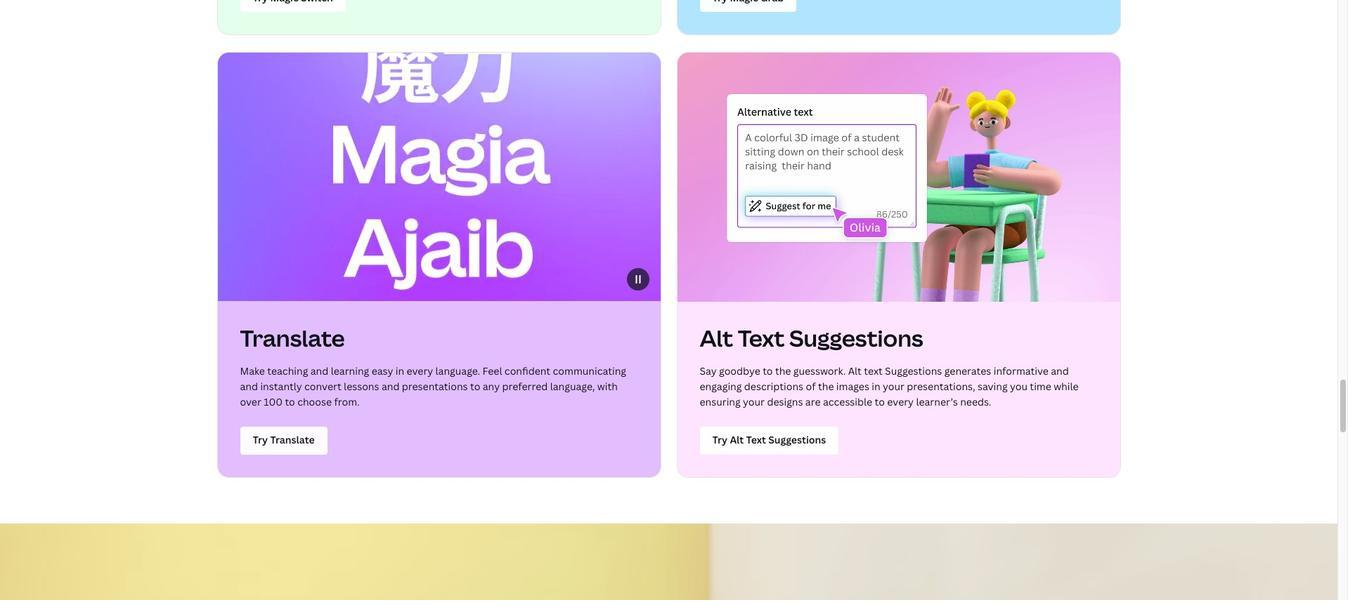 Task type: describe. For each thing, give the bounding box(es) containing it.
you
[[1010, 380, 1028, 393]]

preferred
[[502, 380, 548, 393]]

instantly
[[260, 380, 302, 393]]

from.
[[334, 395, 360, 409]]

0 vertical spatial alt
[[700, 323, 733, 353]]

in inside say goodbye to the guesswork. alt text suggestions generates informative and engaging descriptions of the images in your presentations, saving you time while ensuring your designs are accessible to every learner's needs.
[[872, 380, 880, 393]]

make teaching and learning easy in every language. feel confident communicating and instantly convert lessons and presentations to any preferred language, with over 100 to choose from.
[[240, 364, 626, 409]]

suggestions inside say goodbye to the guesswork. alt text suggestions generates informative and engaging descriptions of the images in your presentations, saving you time while ensuring your designs are accessible to every learner's needs.
[[885, 364, 942, 378]]

any
[[483, 380, 500, 393]]

convert
[[304, 380, 341, 393]]

alt text suggestions
[[700, 323, 923, 353]]

every inside say goodbye to the guesswork. alt text suggestions generates informative and engaging descriptions of the images in your presentations, saving you time while ensuring your designs are accessible to every learner's needs.
[[887, 395, 914, 409]]

to left any
[[470, 380, 480, 393]]

learning
[[331, 364, 369, 378]]

and down easy
[[382, 380, 400, 393]]

make
[[240, 364, 265, 378]]

language,
[[550, 380, 595, 393]]

ensuring
[[700, 395, 741, 409]]

say
[[700, 364, 717, 378]]

confident
[[505, 364, 550, 378]]

1 horizontal spatial your
[[883, 380, 904, 393]]

0 vertical spatial suggestions
[[789, 323, 923, 353]]

and up 'convert'
[[310, 364, 328, 378]]

1 vertical spatial your
[[743, 395, 765, 409]]

translate
[[240, 323, 345, 353]]

generates
[[944, 364, 991, 378]]

of
[[806, 380, 816, 393]]

feel
[[483, 364, 502, 378]]

100
[[264, 395, 283, 409]]



Task type: vqa. For each thing, say whether or not it's contained in the screenshot.
time
yes



Task type: locate. For each thing, give the bounding box(es) containing it.
alt up images
[[848, 364, 862, 378]]

suggestions
[[789, 323, 923, 353], [885, 364, 942, 378]]

to right 100
[[285, 395, 295, 409]]

the
[[775, 364, 791, 378], [818, 380, 834, 393]]

in right easy
[[395, 364, 404, 378]]

in down text
[[872, 380, 880, 393]]

descriptions
[[744, 380, 803, 393]]

1 vertical spatial suggestions
[[885, 364, 942, 378]]

1 vertical spatial alt
[[848, 364, 862, 378]]

presentations
[[402, 380, 468, 393]]

text
[[738, 323, 785, 353]]

over
[[240, 395, 261, 409]]

to
[[763, 364, 773, 378], [470, 380, 480, 393], [285, 395, 295, 409], [875, 395, 885, 409]]

presentations,
[[907, 380, 975, 393]]

learner's
[[916, 395, 958, 409]]

with
[[597, 380, 618, 393]]

informative
[[994, 364, 1049, 378]]

while
[[1054, 380, 1079, 393]]

and up while
[[1051, 364, 1069, 378]]

1 horizontal spatial every
[[887, 395, 914, 409]]

every
[[407, 364, 433, 378], [887, 395, 914, 409]]

and
[[310, 364, 328, 378], [1051, 364, 1069, 378], [240, 380, 258, 393], [382, 380, 400, 393]]

saving
[[978, 380, 1008, 393]]

needs.
[[960, 395, 991, 409]]

the up descriptions
[[775, 364, 791, 378]]

alt inside say goodbye to the guesswork. alt text suggestions generates informative and engaging descriptions of the images in your presentations, saving you time while ensuring your designs are accessible to every learner's needs.
[[848, 364, 862, 378]]

0 vertical spatial your
[[883, 380, 904, 393]]

1 vertical spatial in
[[872, 380, 880, 393]]

every inside make teaching and learning easy in every language. feel confident communicating and instantly convert lessons and presentations to any preferred language, with over 100 to choose from.
[[407, 364, 433, 378]]

0 horizontal spatial in
[[395, 364, 404, 378]]

and inside say goodbye to the guesswork. alt text suggestions generates informative and engaging descriptions of the images in your presentations, saving you time while ensuring your designs are accessible to every learner's needs.
[[1051, 364, 1069, 378]]

choose
[[297, 395, 332, 409]]

every up presentations
[[407, 364, 433, 378]]

to down text
[[875, 395, 885, 409]]

say goodbye to the guesswork. alt text suggestions generates informative and engaging descriptions of the images in your presentations, saving you time while ensuring your designs are accessible to every learner's needs.
[[700, 364, 1079, 409]]

engaging
[[700, 380, 742, 393]]

1 horizontal spatial the
[[818, 380, 834, 393]]

1 horizontal spatial alt
[[848, 364, 862, 378]]

0 vertical spatial the
[[775, 364, 791, 378]]

the right of
[[818, 380, 834, 393]]

suggestions up presentations,
[[885, 364, 942, 378]]

are
[[805, 395, 821, 409]]

language.
[[435, 364, 480, 378]]

1 vertical spatial the
[[818, 380, 834, 393]]

accessible
[[823, 395, 872, 409]]

your right images
[[883, 380, 904, 393]]

alt
[[700, 323, 733, 353], [848, 364, 862, 378]]

communicating
[[553, 364, 626, 378]]

your down descriptions
[[743, 395, 765, 409]]

and up the over
[[240, 380, 258, 393]]

0 horizontal spatial every
[[407, 364, 433, 378]]

teaching
[[267, 364, 308, 378]]

in inside make teaching and learning easy in every language. feel confident communicating and instantly convert lessons and presentations to any preferred language, with over 100 to choose from.
[[395, 364, 404, 378]]

0 horizontal spatial alt
[[700, 323, 733, 353]]

text
[[864, 364, 883, 378]]

to up descriptions
[[763, 364, 773, 378]]

goodbye
[[719, 364, 760, 378]]

1 horizontal spatial in
[[872, 380, 880, 393]]

in
[[395, 364, 404, 378], [872, 380, 880, 393]]

suggestions up text
[[789, 323, 923, 353]]

images
[[836, 380, 869, 393]]

your
[[883, 380, 904, 393], [743, 395, 765, 409]]

every left learner's
[[887, 395, 914, 409]]

alt up say
[[700, 323, 733, 353]]

0 horizontal spatial the
[[775, 364, 791, 378]]

0 vertical spatial in
[[395, 364, 404, 378]]

0 horizontal spatial your
[[743, 395, 765, 409]]

guesswork.
[[793, 364, 846, 378]]

time
[[1030, 380, 1051, 393]]

0 vertical spatial every
[[407, 364, 433, 378]]

easy
[[372, 364, 393, 378]]

lessons
[[344, 380, 379, 393]]

designs
[[767, 395, 803, 409]]

1 vertical spatial every
[[887, 395, 914, 409]]



